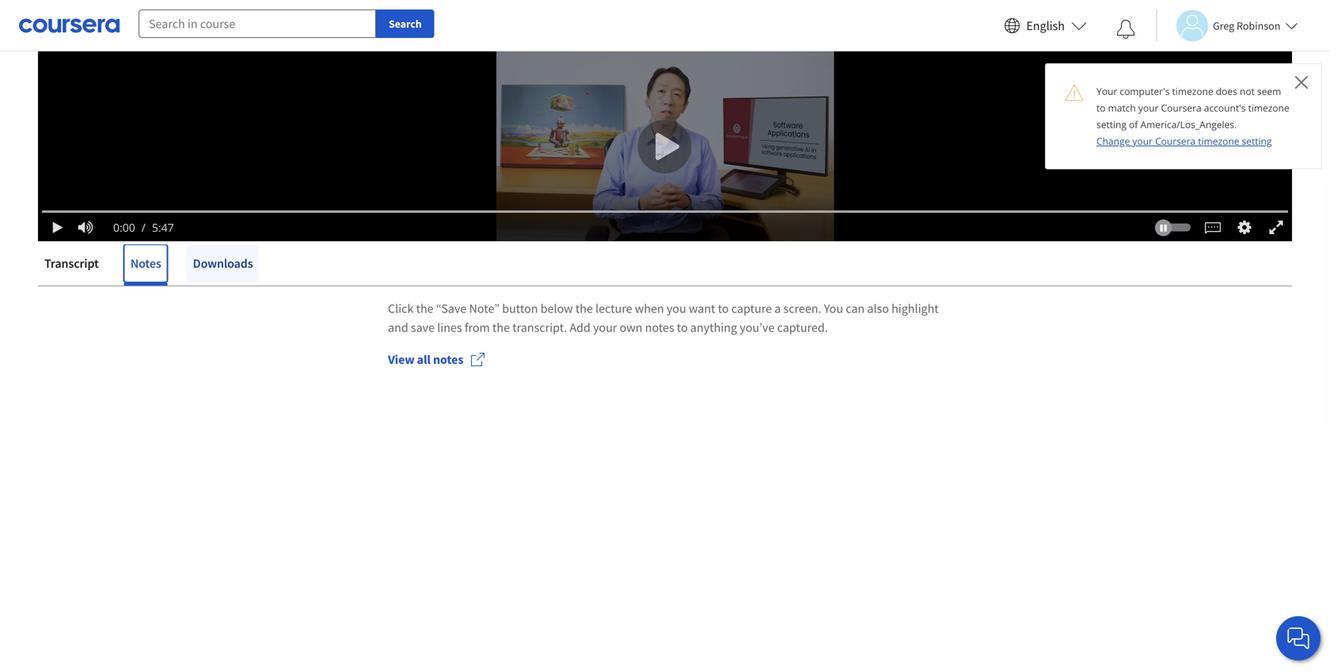 Task type: vqa. For each thing, say whether or not it's contained in the screenshot.
the 'What do you want to learn?' text box
no



Task type: describe. For each thing, give the bounding box(es) containing it.
search
[[389, 17, 422, 31]]

play image
[[50, 221, 66, 234]]

change your coursera timezone setting link
[[1097, 135, 1272, 148]]

0 minutes 0 seconds element
[[113, 220, 135, 235]]

transcript button
[[38, 245, 105, 283]]

change
[[1097, 135, 1130, 148]]

applications
[[333, 212, 449, 240]]

2 vertical spatial to
[[677, 320, 688, 336]]

america/los_angeles.
[[1140, 118, 1237, 131]]

view all notes button
[[375, 341, 498, 379]]

note"
[[469, 301, 500, 317]]

search button
[[376, 10, 434, 38]]

highlight
[[892, 301, 939, 317]]

0 horizontal spatial setting
[[1097, 118, 1127, 131]]

greg robinson button
[[1156, 10, 1298, 42]]

downloads button
[[187, 245, 259, 283]]

view all notes
[[388, 352, 463, 368]]

robinson
[[1237, 19, 1281, 33]]

Search in course text field
[[139, 10, 376, 38]]

timezone mismatch warning modal dialog
[[1045, 63, 1322, 169]]

notes
[[130, 256, 161, 272]]

/
[[142, 220, 146, 235]]

5:47
[[152, 220, 174, 235]]

seem
[[1257, 85, 1281, 98]]

capture
[[731, 301, 772, 317]]

your computer's timezone does not seem to match your coursera account's timezone setting of america/los_angeles. change your coursera timezone setting
[[1097, 85, 1290, 148]]

to inside the your computer's timezone does not seem to match your coursera account's timezone setting of america/los_angeles. change your coursera timezone setting
[[1097, 101, 1106, 114]]

you've
[[740, 320, 775, 336]]

mute image
[[75, 220, 96, 236]]

notes inside the click the "save note" button below the lecture when you want to capture a screen. you can also highlight and save lines from the transcript. add your own notes to anything you've captured.
[[645, 320, 674, 336]]

lines
[[437, 320, 462, 336]]

1 vertical spatial to
[[718, 301, 729, 317]]

save
[[1226, 218, 1252, 234]]

greg robinson
[[1213, 19, 1281, 33]]

a
[[774, 301, 781, 317]]

full screen image
[[1266, 220, 1286, 236]]

using
[[38, 212, 91, 240]]

english
[[1026, 18, 1065, 34]]

1 horizontal spatial the
[[492, 320, 510, 336]]

can
[[846, 301, 865, 317]]

click the "save note" button below the lecture when you want to capture a screen. you can also highlight and save lines from the transcript. add your own notes to anything you've captured.
[[388, 301, 939, 336]]

anything
[[690, 320, 737, 336]]

notes inside button
[[433, 352, 463, 368]]

0:00 / 5:47
[[113, 220, 174, 235]]

save note
[[1226, 218, 1279, 234]]

0 vertical spatial coursera
[[1161, 101, 1202, 114]]

note
[[1255, 218, 1279, 234]]

coursera image
[[19, 13, 120, 38]]

save note button
[[1191, 207, 1292, 245]]

"save
[[436, 301, 467, 317]]

account's
[[1204, 101, 1246, 114]]

from
[[465, 320, 490, 336]]

notes button
[[124, 245, 168, 283]]

show notifications image
[[1116, 20, 1135, 39]]

add
[[570, 320, 591, 336]]

0 vertical spatial your
[[1138, 101, 1159, 114]]

english button
[[998, 0, 1093, 51]]

ai
[[200, 212, 218, 240]]

transcript
[[44, 256, 99, 272]]

downloads
[[193, 256, 253, 272]]



Task type: locate. For each thing, give the bounding box(es) containing it.
to up anything
[[718, 301, 729, 317]]

your
[[1138, 101, 1159, 114], [1133, 135, 1153, 148], [593, 320, 617, 336]]

1 horizontal spatial notes
[[645, 320, 674, 336]]

generative
[[96, 212, 196, 240]]

to down you
[[677, 320, 688, 336]]

view
[[388, 352, 414, 368]]

own
[[620, 320, 643, 336]]

2 vertical spatial timezone
[[1198, 135, 1239, 148]]

1 vertical spatial coursera
[[1155, 135, 1196, 148]]

your down computer's
[[1138, 101, 1159, 114]]

coursera
[[1161, 101, 1202, 114], [1155, 135, 1196, 148]]

1 vertical spatial timezone
[[1248, 101, 1290, 114]]

1 vertical spatial setting
[[1242, 135, 1272, 148]]

0 vertical spatial notes
[[645, 320, 674, 336]]

0 horizontal spatial to
[[677, 320, 688, 336]]

0 vertical spatial timezone
[[1172, 85, 1213, 98]]

2 horizontal spatial the
[[575, 301, 593, 317]]

in
[[223, 212, 241, 240]]

software
[[245, 212, 328, 240]]

✕ button
[[1294, 69, 1309, 95]]

you
[[824, 301, 843, 317]]

of
[[1129, 118, 1138, 131]]

computer's
[[1120, 85, 1170, 98]]

and
[[388, 320, 408, 336]]

coursera down america/los_angeles.
[[1155, 135, 1196, 148]]

notes
[[645, 320, 674, 336], [433, 352, 463, 368]]

5 minutes 47 seconds element
[[152, 220, 174, 235]]

warning image
[[1065, 83, 1084, 102]]

all
[[417, 352, 431, 368]]

not
[[1240, 85, 1255, 98]]

your down of at right
[[1133, 135, 1153, 148]]

want
[[689, 301, 715, 317]]

1 horizontal spatial to
[[718, 301, 729, 317]]

timezone
[[1172, 85, 1213, 98], [1248, 101, 1290, 114], [1198, 135, 1239, 148]]

your down lecture
[[593, 320, 617, 336]]

setting
[[1097, 118, 1127, 131], [1242, 135, 1272, 148]]

chat with us image
[[1286, 626, 1311, 652]]

0 vertical spatial setting
[[1097, 118, 1127, 131]]

0:00
[[113, 220, 135, 235]]

notes down when
[[645, 320, 674, 336]]

captured.
[[777, 320, 828, 336]]

click
[[388, 301, 414, 317]]

to down the your
[[1097, 101, 1106, 114]]

your inside the click the "save note" button below the lecture when you want to capture a screen. you can also highlight and save lines from the transcript. add your own notes to anything you've captured.
[[593, 320, 617, 336]]

your
[[1097, 85, 1117, 98]]

1 vertical spatial your
[[1133, 135, 1153, 148]]

0 horizontal spatial notes
[[433, 352, 463, 368]]

you
[[667, 301, 686, 317]]

timezone down account's
[[1198, 135, 1239, 148]]

1 horizontal spatial setting
[[1242, 135, 1272, 148]]

the up 'save'
[[416, 301, 434, 317]]

below
[[541, 301, 573, 317]]

does
[[1216, 85, 1237, 98]]

using generative ai in software applications
[[38, 212, 449, 240]]

the up add
[[575, 301, 593, 317]]

save
[[411, 320, 435, 336]]

the right from
[[492, 320, 510, 336]]

0 vertical spatial to
[[1097, 101, 1106, 114]]

button
[[502, 301, 538, 317]]

match
[[1108, 101, 1136, 114]]

timezone up america/los_angeles.
[[1172, 85, 1213, 98]]

timezone down seem
[[1248, 101, 1290, 114]]

related lecture content tabs tab list
[[38, 245, 1292, 286]]

2 vertical spatial your
[[593, 320, 617, 336]]

coursera up america/los_angeles.
[[1161, 101, 1202, 114]]

lecture
[[595, 301, 632, 317]]

transcript.
[[512, 320, 567, 336]]

0 horizontal spatial the
[[416, 301, 434, 317]]

setting down account's
[[1242, 135, 1272, 148]]

notes right all
[[433, 352, 463, 368]]

1 vertical spatial notes
[[433, 352, 463, 368]]

to
[[1097, 101, 1106, 114], [718, 301, 729, 317], [677, 320, 688, 336]]

2 horizontal spatial to
[[1097, 101, 1106, 114]]

also
[[867, 301, 889, 317]]

the
[[416, 301, 434, 317], [575, 301, 593, 317], [492, 320, 510, 336]]

when
[[635, 301, 664, 317]]

✕
[[1294, 69, 1309, 95]]

setting up change
[[1097, 118, 1127, 131]]

screen.
[[783, 301, 821, 317]]

greg
[[1213, 19, 1234, 33]]



